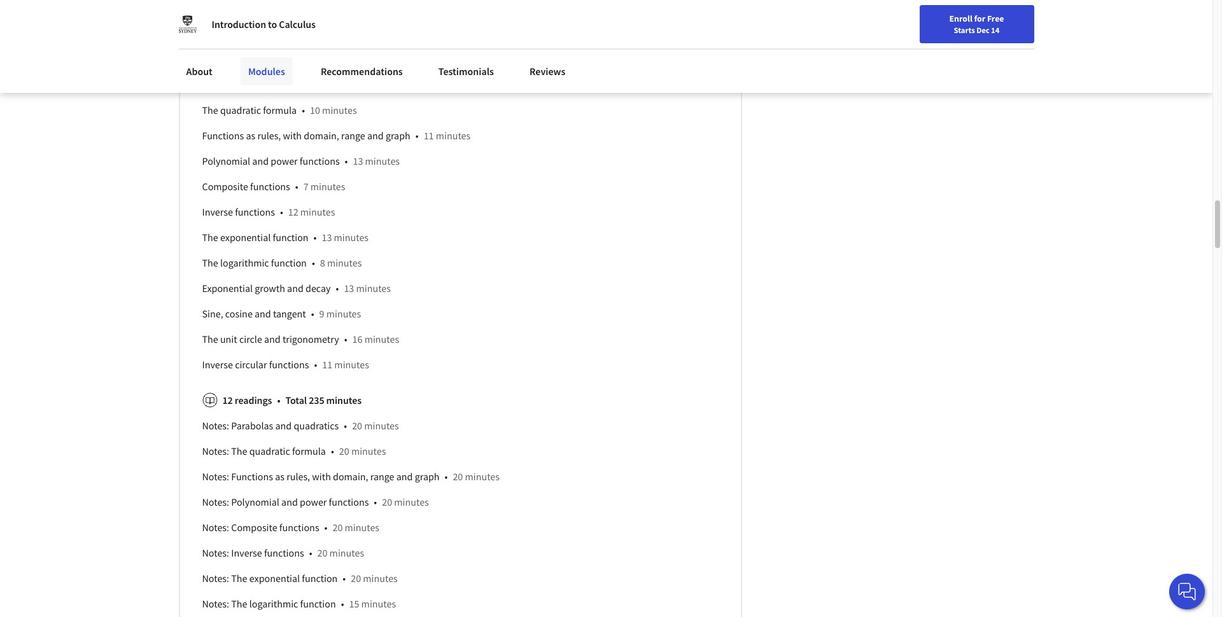 Task type: locate. For each thing, give the bounding box(es) containing it.
modules link
[[241, 57, 293, 85]]

exponential
[[202, 282, 253, 295]]

total left 142
[[276, 27, 298, 40]]

5 notes: from the top
[[202, 521, 229, 534]]

0 vertical spatial exponential
[[220, 231, 271, 244]]

1 vertical spatial total
[[285, 394, 307, 407]]

0 vertical spatial formula
[[263, 104, 297, 116]]

• total 142 minutes
[[268, 27, 352, 40]]

12 readings
[[222, 394, 272, 407]]

2
[[302, 53, 307, 65]]

1 vertical spatial domain,
[[333, 470, 368, 483]]

1 vertical spatial introduction
[[202, 53, 256, 65]]

notes: inverse functions • 20 minutes
[[202, 547, 364, 559]]

functions
[[300, 154, 340, 167], [250, 180, 290, 193], [235, 205, 275, 218], [269, 358, 309, 371], [329, 496, 369, 508], [279, 521, 319, 534], [264, 547, 304, 559]]

dec
[[976, 25, 990, 35]]

13
[[222, 27, 233, 40], [353, 154, 363, 167], [322, 231, 332, 244], [344, 282, 354, 295]]

1 horizontal spatial with
[[312, 470, 331, 483]]

1 horizontal spatial power
[[300, 496, 327, 508]]

to left the calculus
[[268, 18, 277, 31]]

quadratic
[[220, 104, 261, 116], [249, 445, 290, 457]]

0 horizontal spatial with
[[283, 129, 302, 142]]

reviews link
[[522, 57, 573, 85]]

introduction up introduction to module 2
[[212, 18, 266, 31]]

notes: for notes: composite functions
[[202, 521, 229, 534]]

module
[[268, 53, 300, 65]]

1 vertical spatial range
[[370, 470, 394, 483]]

1 vertical spatial 12
[[222, 394, 233, 407]]

0 horizontal spatial graph
[[386, 129, 410, 142]]

polynomial
[[202, 154, 250, 167], [231, 496, 279, 508]]

1 horizontal spatial 12
[[288, 205, 298, 218]]

1 horizontal spatial to
[[268, 18, 277, 31]]

with up notes: polynomial and power functions • 20 minutes
[[312, 470, 331, 483]]

rules,
[[257, 129, 281, 142], [287, 470, 310, 483]]

logarithmic up exponential on the top of page
[[220, 256, 269, 269]]

inverse for inverse functions
[[202, 205, 233, 218]]

13 left videos
[[222, 27, 233, 40]]

exponential down inverse functions • 12 minutes
[[220, 231, 271, 244]]

quadratic down the parabolas and quadratics
[[220, 104, 261, 116]]

8 notes: from the top
[[202, 597, 229, 610]]

function
[[273, 231, 308, 244], [271, 256, 307, 269], [302, 572, 338, 585], [300, 597, 336, 610]]

introduction down 13 videos
[[202, 53, 256, 65]]

minutes
[[317, 27, 352, 40], [322, 104, 357, 116], [436, 129, 471, 142], [365, 154, 400, 167], [311, 180, 345, 193], [300, 205, 335, 218], [334, 231, 369, 244], [327, 256, 362, 269], [356, 282, 391, 295], [326, 307, 361, 320], [364, 333, 399, 345], [334, 358, 369, 371], [326, 394, 362, 407], [364, 419, 399, 432], [351, 445, 386, 457], [465, 470, 500, 483], [394, 496, 429, 508], [345, 521, 379, 534], [329, 547, 364, 559], [363, 572, 398, 585], [361, 597, 396, 610]]

logarithmic
[[220, 256, 269, 269], [249, 597, 298, 610]]

polynomial and power functions • 13 minutes
[[202, 154, 400, 167]]

decay
[[306, 282, 331, 295]]

domain, up notes: polynomial and power functions • 20 minutes
[[333, 470, 368, 483]]

recommendations link
[[313, 57, 410, 85]]

domain,
[[304, 129, 339, 142], [333, 470, 368, 483]]

0 horizontal spatial power
[[271, 154, 298, 167]]

as down notes: the quadratic formula • 20 minutes
[[275, 470, 284, 483]]

functions down composite functions • 7 minutes
[[235, 205, 275, 218]]

functions
[[202, 129, 244, 142], [231, 470, 273, 483]]

to left module
[[258, 53, 266, 65]]

polynomial up composite functions • 7 minutes
[[202, 154, 250, 167]]

as down the quadratic formula • 10 minutes
[[246, 129, 255, 142]]

1 notes: from the top
[[202, 419, 229, 432]]

cosine
[[225, 307, 253, 320]]

composite functions • 7 minutes
[[202, 180, 345, 193]]

inverse down 'notes: composite functions • 20 minutes'
[[231, 547, 262, 559]]

11
[[424, 129, 434, 142], [322, 358, 332, 371]]

0 horizontal spatial rules,
[[257, 129, 281, 142]]

rules, down the quadratic formula • 10 minutes
[[257, 129, 281, 142]]

notes: for notes: polynomial and power functions
[[202, 496, 229, 508]]

formula down notes: parabolas and quadratics • 20 minutes
[[292, 445, 326, 457]]

1 vertical spatial graph
[[415, 470, 440, 483]]

parabolas down readings
[[231, 419, 273, 432]]

0 vertical spatial parabolas
[[202, 78, 244, 91]]

total left 235
[[285, 394, 307, 407]]

videos
[[235, 27, 263, 40]]

power up 'notes: composite functions • 20 minutes'
[[300, 496, 327, 508]]

quadratics down modules
[[265, 78, 310, 91]]

reviews
[[530, 65, 566, 78]]

total
[[276, 27, 298, 40], [285, 394, 307, 407]]

modules
[[248, 65, 285, 78]]

•
[[268, 27, 271, 40], [302, 104, 305, 116], [415, 129, 419, 142], [345, 154, 348, 167], [295, 180, 298, 193], [280, 205, 283, 218], [314, 231, 317, 244], [312, 256, 315, 269], [336, 282, 339, 295], [311, 307, 314, 320], [344, 333, 347, 345], [314, 358, 317, 371], [277, 394, 280, 407], [344, 419, 347, 432], [331, 445, 334, 457], [445, 470, 448, 483], [374, 496, 377, 508], [324, 521, 327, 534], [309, 547, 312, 559], [343, 572, 346, 585], [341, 597, 344, 610]]

0 horizontal spatial range
[[341, 129, 365, 142]]

1 vertical spatial rules,
[[287, 470, 310, 483]]

quadratics down 235
[[294, 419, 339, 432]]

0 vertical spatial introduction
[[212, 18, 266, 31]]

to inside hide info about module content region
[[258, 53, 266, 65]]

introduction for introduction to module 2
[[202, 53, 256, 65]]

power up composite functions • 7 minutes
[[271, 154, 298, 167]]

10
[[310, 104, 320, 116]]

rules, down notes: the quadratic formula • 20 minutes
[[287, 470, 310, 483]]

0 vertical spatial inverse
[[202, 205, 233, 218]]

as
[[246, 129, 255, 142], [275, 470, 284, 483]]

0 vertical spatial quadratic
[[220, 104, 261, 116]]

composite up inverse functions • 12 minutes
[[202, 180, 248, 193]]

notes: the quadratic formula • 20 minutes
[[202, 445, 386, 457]]

with
[[283, 129, 302, 142], [312, 470, 331, 483]]

formula
[[263, 104, 297, 116], [292, 445, 326, 457]]

composite
[[202, 180, 248, 193], [231, 521, 277, 534]]

0 vertical spatial to
[[268, 18, 277, 31]]

range
[[341, 129, 365, 142], [370, 470, 394, 483]]

for
[[974, 13, 985, 24]]

7 notes: from the top
[[202, 572, 229, 585]]

notes: for notes: parabolas and quadratics
[[202, 419, 229, 432]]

0 vertical spatial graph
[[386, 129, 410, 142]]

parabolas
[[202, 78, 244, 91], [231, 419, 273, 432]]

exponential
[[220, 231, 271, 244], [249, 572, 300, 585]]

12
[[288, 205, 298, 218], [222, 394, 233, 407]]

introduction inside hide info about module content region
[[202, 53, 256, 65]]

235
[[309, 394, 324, 407]]

1 horizontal spatial 11
[[424, 129, 434, 142]]

about link
[[179, 57, 220, 85]]

function down the exponential function • 13 minutes
[[271, 256, 307, 269]]

english
[[968, 14, 999, 27]]

1 horizontal spatial as
[[275, 470, 284, 483]]

composite up notes: inverse functions • 20 minutes
[[231, 521, 277, 534]]

1 vertical spatial inverse
[[202, 358, 233, 371]]

free
[[987, 13, 1004, 24]]

1 vertical spatial polynomial
[[231, 496, 279, 508]]

1 vertical spatial power
[[300, 496, 327, 508]]

logarithmic down "notes: the exponential function • 20 minutes"
[[249, 597, 298, 610]]

1 vertical spatial composite
[[231, 521, 277, 534]]

4 notes: from the top
[[202, 496, 229, 508]]

0 vertical spatial rules,
[[257, 129, 281, 142]]

13 videos
[[222, 27, 263, 40]]

1 vertical spatial quadratic
[[249, 445, 290, 457]]

notes:
[[202, 419, 229, 432], [202, 445, 229, 457], [202, 470, 229, 483], [202, 496, 229, 508], [202, 521, 229, 534], [202, 547, 229, 559], [202, 572, 229, 585], [202, 597, 229, 610]]

functions up notes: inverse functions • 20 minutes
[[279, 521, 319, 534]]

the
[[202, 104, 218, 116], [202, 231, 218, 244], [202, 256, 218, 269], [202, 333, 218, 345], [231, 445, 247, 457], [231, 572, 247, 585], [231, 597, 247, 610]]

12 left readings
[[222, 394, 233, 407]]

1 vertical spatial to
[[258, 53, 266, 65]]

exponential down notes: inverse functions • 20 minutes
[[249, 572, 300, 585]]

quadratics
[[265, 78, 310, 91], [294, 419, 339, 432]]

notes: composite functions • 20 minutes
[[202, 521, 379, 534]]

calculus
[[279, 18, 316, 31]]

the university of sydney image
[[179, 15, 196, 33]]

tangent
[[273, 307, 306, 320]]

0 vertical spatial total
[[276, 27, 298, 40]]

• total 235 minutes
[[277, 394, 362, 407]]

function up notes: the logarithmic function • 15 minutes
[[302, 572, 338, 585]]

graph
[[386, 129, 410, 142], [415, 470, 440, 483]]

1 vertical spatial with
[[312, 470, 331, 483]]

notes: parabolas and quadratics • 20 minutes
[[202, 419, 399, 432]]

2 notes: from the top
[[202, 445, 229, 457]]

14
[[991, 25, 1000, 35]]

6 notes: from the top
[[202, 547, 229, 559]]

inverse down unit
[[202, 358, 233, 371]]

domain, down 10
[[304, 129, 339, 142]]

0 vertical spatial with
[[283, 129, 302, 142]]

with up the "polynomial and power functions • 13 minutes"
[[283, 129, 302, 142]]

functions down the parabolas and quadratics
[[202, 129, 244, 142]]

enroll
[[949, 13, 972, 24]]

and
[[246, 78, 263, 91], [367, 129, 384, 142], [252, 154, 269, 167], [287, 282, 303, 295], [255, 307, 271, 320], [264, 333, 281, 345], [275, 419, 292, 432], [396, 470, 413, 483], [281, 496, 298, 508]]

introduction
[[212, 18, 266, 31], [202, 53, 256, 65]]

0 vertical spatial composite
[[202, 180, 248, 193]]

to
[[268, 18, 277, 31], [258, 53, 266, 65]]

inverse
[[202, 205, 233, 218], [202, 358, 233, 371], [231, 547, 262, 559]]

0 horizontal spatial 11
[[322, 358, 332, 371]]

notes: polynomial and power functions • 20 minutes
[[202, 496, 429, 508]]

parabolas down about
[[202, 78, 244, 91]]

functions down the unit circle and trigonometry • 16 minutes
[[269, 358, 309, 371]]

quadratic down notes: parabolas and quadratics • 20 minutes
[[249, 445, 290, 457]]

polynomial up 'notes: composite functions • 20 minutes'
[[231, 496, 279, 508]]

0 vertical spatial as
[[246, 129, 255, 142]]

formula down the parabolas and quadratics
[[263, 104, 297, 116]]

None search field
[[181, 8, 487, 33]]

0 horizontal spatial 12
[[222, 394, 233, 407]]

total for total 235 minutes
[[285, 394, 307, 407]]

0 vertical spatial power
[[271, 154, 298, 167]]

3 notes: from the top
[[202, 470, 229, 483]]

sine,
[[202, 307, 223, 320]]

20
[[352, 419, 362, 432], [339, 445, 349, 457], [453, 470, 463, 483], [382, 496, 392, 508], [333, 521, 343, 534], [317, 547, 327, 559], [351, 572, 361, 585]]

power
[[271, 154, 298, 167], [300, 496, 327, 508]]

0 horizontal spatial to
[[258, 53, 266, 65]]

notes: the exponential function • 20 minutes
[[202, 572, 398, 585]]

inverse down composite functions • 7 minutes
[[202, 205, 233, 218]]

12 up the exponential function • 13 minutes
[[288, 205, 298, 218]]

functions down notes: the quadratic formula • 20 minutes
[[231, 470, 273, 483]]

0 vertical spatial logarithmic
[[220, 256, 269, 269]]



Task type: describe. For each thing, give the bounding box(es) containing it.
0 vertical spatial 11
[[424, 129, 434, 142]]

testimonials link
[[431, 57, 502, 85]]

1 vertical spatial functions
[[231, 470, 273, 483]]

142
[[300, 27, 315, 40]]

recommendations
[[321, 65, 403, 78]]

functions down 'notes: composite functions • 20 minutes'
[[264, 547, 304, 559]]

1 vertical spatial as
[[275, 470, 284, 483]]

circle
[[239, 333, 262, 345]]

inverse circular functions • 11 minutes
[[202, 358, 369, 371]]

16
[[352, 333, 362, 345]]

0 vertical spatial domain,
[[304, 129, 339, 142]]

1 horizontal spatial graph
[[415, 470, 440, 483]]

the logarithmic function • 8 minutes
[[202, 256, 362, 269]]

to for module
[[258, 53, 266, 65]]

9
[[319, 307, 324, 320]]

1 vertical spatial 11
[[322, 358, 332, 371]]

sine, cosine and tangent • 9 minutes
[[202, 307, 361, 320]]

1 vertical spatial exponential
[[249, 572, 300, 585]]

function down "notes: the exponential function • 20 minutes"
[[300, 597, 336, 610]]

notes: for notes: inverse functions
[[202, 547, 229, 559]]

introduction to calculus
[[212, 18, 316, 31]]

0 vertical spatial 12
[[288, 205, 298, 218]]

13 down functions as rules, with domain, range and graph • 11 minutes
[[353, 154, 363, 167]]

exponential growth and decay • 13 minutes
[[202, 282, 391, 295]]

english button
[[945, 0, 1022, 41]]

readings
[[235, 394, 272, 407]]

to for calculus
[[268, 18, 277, 31]]

starts
[[954, 25, 975, 35]]

1 vertical spatial quadratics
[[294, 419, 339, 432]]

0 vertical spatial functions
[[202, 129, 244, 142]]

functions up 7
[[300, 154, 340, 167]]

1 horizontal spatial range
[[370, 470, 394, 483]]

15
[[349, 597, 359, 610]]

inverse for inverse circular functions
[[202, 358, 233, 371]]

growth
[[255, 282, 285, 295]]

0 vertical spatial range
[[341, 129, 365, 142]]

function up the logarithmic function • 8 minutes
[[273, 231, 308, 244]]

notes: for notes: functions as rules, with domain, range and graph
[[202, 470, 229, 483]]

notes: for notes: the exponential function
[[202, 572, 229, 585]]

7
[[303, 180, 308, 193]]

the quadratic formula • 10 minutes
[[202, 104, 357, 116]]

1 vertical spatial formula
[[292, 445, 326, 457]]

functions down notes: functions as rules, with domain, range and graph • 20 minutes
[[329, 496, 369, 508]]

2 vertical spatial inverse
[[231, 547, 262, 559]]

introduction for introduction to calculus
[[212, 18, 266, 31]]

0 vertical spatial polynomial
[[202, 154, 250, 167]]

the unit circle and trigonometry • 16 minutes
[[202, 333, 399, 345]]

1 vertical spatial parabolas
[[231, 419, 273, 432]]

functions as rules, with domain, range and graph • 11 minutes
[[202, 129, 471, 142]]

functions up inverse functions • 12 minutes
[[250, 180, 290, 193]]

about
[[186, 65, 213, 78]]

shopping cart: 1 item image
[[915, 10, 939, 30]]

trigonometry
[[283, 333, 339, 345]]

1 horizontal spatial rules,
[[287, 470, 310, 483]]

circular
[[235, 358, 267, 371]]

hide info about module content region
[[202, 16, 719, 617]]

inverse functions • 12 minutes
[[202, 205, 335, 218]]

introduction to module 2
[[202, 53, 307, 65]]

unit
[[220, 333, 237, 345]]

total for total 142 minutes
[[276, 27, 298, 40]]

13 up 8
[[322, 231, 332, 244]]

1 vertical spatial logarithmic
[[249, 597, 298, 610]]

notes: functions as rules, with domain, range and graph • 20 minutes
[[202, 470, 500, 483]]

testimonials
[[438, 65, 494, 78]]

chat with us image
[[1177, 582, 1197, 602]]

notes: for notes: the logarithmic function
[[202, 597, 229, 610]]

enroll for free starts dec 14
[[949, 13, 1004, 35]]

0 vertical spatial quadratics
[[265, 78, 310, 91]]

13 right decay
[[344, 282, 354, 295]]

8
[[320, 256, 325, 269]]

0 horizontal spatial as
[[246, 129, 255, 142]]

parabolas and quadratics
[[202, 78, 310, 91]]

the exponential function • 13 minutes
[[202, 231, 369, 244]]

notes: the logarithmic function • 15 minutes
[[202, 597, 396, 610]]

notes: for notes: the quadratic formula
[[202, 445, 229, 457]]



Task type: vqa. For each thing, say whether or not it's contained in the screenshot.
sixth Notes: from the top of the hide info about module content 'region'
yes



